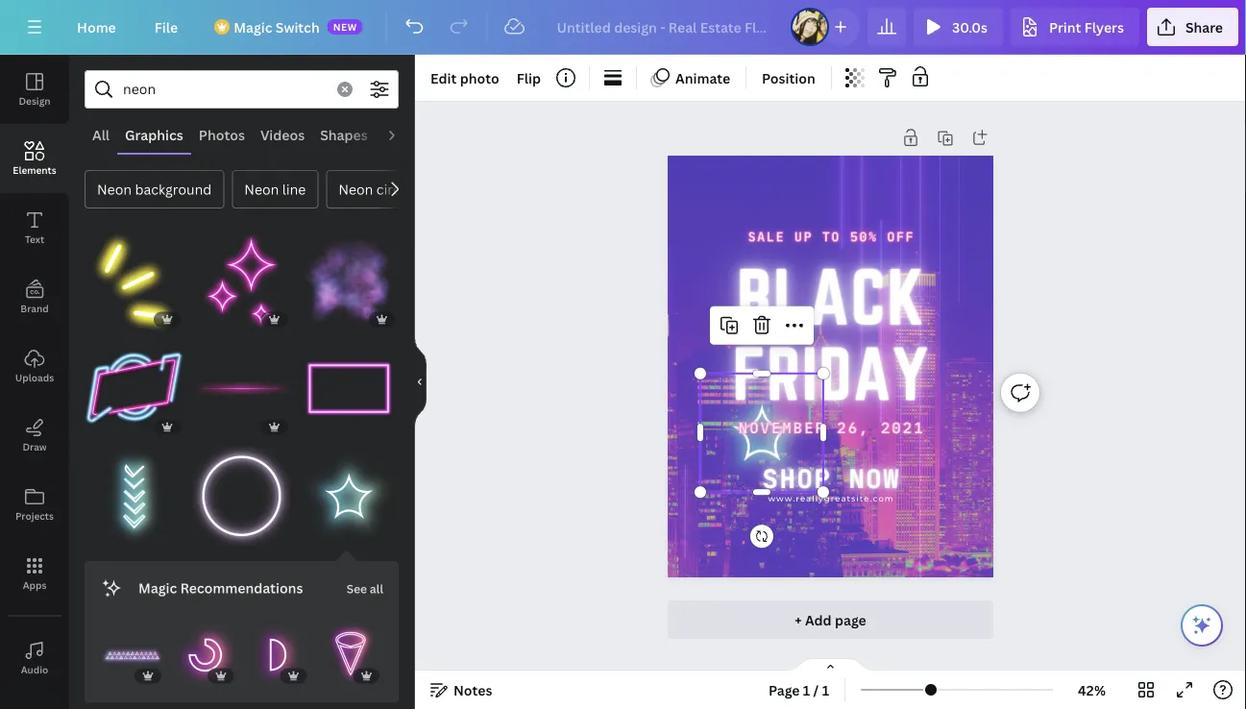Task type: vqa. For each thing, say whether or not it's contained in the screenshot.
to
yes



Task type: locate. For each thing, give the bounding box(es) containing it.
brand button
[[0, 262, 69, 332]]

/
[[814, 681, 819, 699]]

neon line design image
[[85, 446, 184, 546], [299, 446, 399, 546], [100, 623, 165, 688], [173, 623, 238, 688], [246, 623, 311, 688], [318, 623, 383, 688]]

print flyers button
[[1011, 8, 1140, 46]]

all
[[92, 125, 110, 144]]

all button
[[85, 116, 117, 153]]

share button
[[1147, 8, 1239, 46]]

neon line button
[[232, 170, 318, 209]]

neon down all
[[97, 180, 132, 198]]

sparkling star neon image
[[192, 232, 292, 331]]

up
[[795, 229, 813, 245]]

30.0s
[[952, 18, 988, 36]]

blur neon image
[[299, 232, 399, 331]]

videos image
[[0, 693, 69, 709]]

www.reallygreatsite.com
[[768, 494, 895, 504]]

1
[[803, 681, 810, 699], [822, 681, 829, 699]]

neon left line
[[244, 180, 279, 198]]

1 horizontal spatial neon
[[244, 180, 279, 198]]

print flyers
[[1049, 18, 1124, 36]]

projects button
[[0, 470, 69, 539]]

apps button
[[0, 539, 69, 608]]

show pages image
[[785, 657, 877, 673]]

audio
[[383, 125, 422, 144], [21, 663, 48, 676]]

2 horizontal spatial neon
[[339, 180, 373, 198]]

see
[[347, 581, 367, 597]]

neon
[[97, 180, 132, 198], [244, 180, 279, 198], [339, 180, 373, 198]]

neon for neon line
[[244, 180, 279, 198]]

friday
[[733, 334, 930, 413]]

glowing pink neon line light image
[[192, 339, 292, 439]]

0 vertical spatial magic
[[234, 18, 272, 36]]

page
[[835, 611, 867, 629]]

design
[[19, 94, 51, 107]]

projects
[[15, 509, 54, 522]]

0 horizontal spatial audio
[[21, 663, 48, 676]]

audio button
[[376, 116, 429, 153], [0, 624, 69, 693]]

flip
[[517, 69, 541, 87]]

home link
[[62, 8, 131, 46]]

edit
[[431, 69, 457, 87]]

audio up 'circle'
[[383, 125, 422, 144]]

shop now
[[763, 463, 901, 494]]

magic left recommendations
[[138, 579, 177, 597]]

1 horizontal spatial magic
[[234, 18, 272, 36]]

audio up "videos" image
[[21, 663, 48, 676]]

neon circle
[[339, 180, 412, 198]]

neon background
[[97, 180, 212, 198]]

1 vertical spatial audio button
[[0, 624, 69, 693]]

videos button
[[253, 116, 313, 153]]

1 horizontal spatial 1
[[822, 681, 829, 699]]

1 left "/"
[[803, 681, 810, 699]]

page 1 / 1
[[769, 681, 829, 699]]

0 horizontal spatial 1
[[803, 681, 810, 699]]

line
[[282, 180, 306, 198]]

background
[[135, 180, 212, 198]]

audio button up 'circle'
[[376, 116, 429, 153]]

uploads button
[[0, 332, 69, 401]]

1 vertical spatial magic
[[138, 579, 177, 597]]

magic left switch
[[234, 18, 272, 36]]

sale up to 50% off
[[748, 229, 915, 245]]

1 neon from the left
[[97, 180, 132, 198]]

draw
[[22, 440, 47, 453]]

1 horizontal spatial audio button
[[376, 116, 429, 153]]

0 vertical spatial audio button
[[376, 116, 429, 153]]

audio inside side panel tab list
[[21, 663, 48, 676]]

magic
[[234, 18, 272, 36], [138, 579, 177, 597]]

2021
[[881, 419, 925, 437]]

0 horizontal spatial neon
[[97, 180, 132, 198]]

brand
[[20, 302, 49, 315]]

notes
[[454, 681, 493, 699]]

flip button
[[509, 62, 549, 93]]

home
[[77, 18, 116, 36]]

graphics
[[125, 125, 183, 144]]

animate
[[676, 69, 731, 87]]

shapes button
[[313, 116, 376, 153]]

group
[[299, 220, 399, 331], [85, 232, 184, 331], [192, 232, 292, 331], [85, 327, 184, 439], [192, 327, 292, 439], [299, 339, 399, 439], [85, 435, 184, 546], [192, 435, 292, 546], [299, 446, 399, 546], [173, 611, 238, 688], [246, 611, 311, 688], [318, 611, 383, 688], [100, 623, 165, 688]]

draw button
[[0, 401, 69, 470]]

1 right "/"
[[822, 681, 829, 699]]

2 neon from the left
[[244, 180, 279, 198]]

0 horizontal spatial magic
[[138, 579, 177, 597]]

circle
[[377, 180, 412, 198]]

print
[[1049, 18, 1082, 36]]

animate button
[[645, 62, 738, 93]]

3 neon from the left
[[339, 180, 373, 198]]

new
[[333, 20, 357, 33]]

neon left 'circle'
[[339, 180, 373, 198]]

audio button down apps
[[0, 624, 69, 693]]

shop
[[763, 463, 832, 494]]

Design title text field
[[542, 8, 783, 46]]

all
[[370, 581, 383, 597]]

1 vertical spatial audio
[[21, 663, 48, 676]]

purple neon circle image
[[192, 446, 292, 546]]

yellow neon expression mark surprise image
[[85, 232, 184, 331]]

neon frame image
[[85, 339, 184, 439]]

1 horizontal spatial audio
[[383, 125, 422, 144]]

photos
[[199, 125, 245, 144]]

magic inside main menu bar
[[234, 18, 272, 36]]

neon circle button
[[326, 170, 425, 209]]



Task type: describe. For each thing, give the bounding box(es) containing it.
+ add page button
[[668, 601, 994, 639]]

side panel tab list
[[0, 55, 69, 709]]

apps
[[23, 579, 46, 592]]

recommendations
[[180, 579, 303, 597]]

neon for neon background
[[97, 180, 132, 198]]

neon for neon circle
[[339, 180, 373, 198]]

black
[[737, 255, 926, 338]]

0 vertical spatial audio
[[383, 125, 422, 144]]

shapes
[[320, 125, 368, 144]]

november
[[739, 419, 826, 437]]

off
[[887, 229, 915, 245]]

flyers
[[1085, 18, 1124, 36]]

26,
[[837, 419, 870, 437]]

photos button
[[191, 116, 253, 153]]

uploads
[[15, 371, 54, 384]]

0 horizontal spatial audio button
[[0, 624, 69, 693]]

basic neon rectangle image
[[299, 339, 399, 439]]

design button
[[0, 55, 69, 124]]

sale
[[748, 229, 785, 245]]

main menu bar
[[0, 0, 1247, 55]]

elements button
[[0, 124, 69, 193]]

photo
[[460, 69, 499, 87]]

position
[[762, 69, 816, 87]]

edit photo
[[431, 69, 499, 87]]

magic for magic switch
[[234, 18, 272, 36]]

Search elements search field
[[123, 71, 326, 108]]

neon line
[[244, 180, 306, 198]]

magic switch
[[234, 18, 320, 36]]

canva assistant image
[[1191, 614, 1214, 637]]

notes button
[[423, 675, 500, 705]]

magic recommendations
[[138, 579, 303, 597]]

text
[[25, 233, 44, 246]]

50%
[[850, 229, 878, 245]]

text button
[[0, 193, 69, 262]]

2 1 from the left
[[822, 681, 829, 699]]

november 26, 2021
[[739, 419, 925, 437]]

hide image
[[414, 336, 427, 428]]

1 1 from the left
[[803, 681, 810, 699]]

edit photo button
[[423, 62, 507, 93]]

42% button
[[1061, 675, 1124, 705]]

graphics button
[[117, 116, 191, 153]]

add
[[805, 611, 832, 629]]

magic for magic recommendations
[[138, 579, 177, 597]]

position button
[[755, 62, 823, 93]]

+
[[795, 611, 802, 629]]

to
[[822, 229, 841, 245]]

now
[[849, 463, 901, 494]]

30.0s button
[[914, 8, 1003, 46]]

file
[[155, 18, 178, 36]]

videos
[[260, 125, 305, 144]]

see all
[[347, 581, 383, 597]]

elements
[[13, 163, 56, 176]]

+ add page
[[795, 611, 867, 629]]

42%
[[1078, 681, 1106, 699]]

neon background button
[[85, 170, 224, 209]]

share
[[1186, 18, 1223, 36]]

page
[[769, 681, 800, 699]]

see all button
[[345, 569, 385, 607]]

switch
[[276, 18, 320, 36]]

file button
[[139, 8, 193, 46]]



